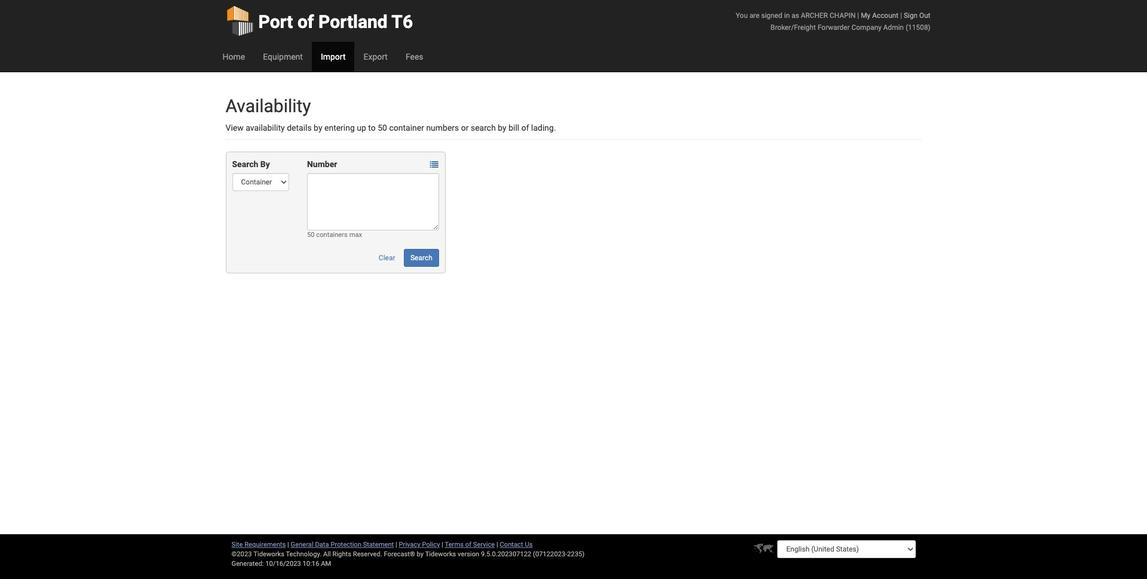 Task type: vqa. For each thing, say whether or not it's contained in the screenshot.
Statement
yes



Task type: locate. For each thing, give the bounding box(es) containing it.
you are signed in as archer chapin | my account | sign out broker/freight forwarder company admin (11508)
[[736, 11, 931, 32]]

terms of service link
[[445, 542, 495, 549]]

bill
[[509, 123, 520, 133]]

50
[[378, 123, 387, 133], [307, 231, 315, 239]]

search
[[232, 160, 258, 169], [411, 254, 433, 262]]

equipment
[[263, 52, 303, 62]]

view
[[226, 123, 244, 133]]

terms
[[445, 542, 464, 549]]

1 horizontal spatial search
[[411, 254, 433, 262]]

you
[[736, 11, 748, 20]]

Number text field
[[307, 173, 439, 231]]

import
[[321, 52, 346, 62]]

port of portland t6
[[259, 11, 413, 32]]

reserved.
[[353, 551, 382, 559]]

| up tideworks
[[442, 542, 444, 549]]

0 horizontal spatial of
[[298, 11, 314, 32]]

0 horizontal spatial 50
[[307, 231, 315, 239]]

equipment button
[[254, 42, 312, 72]]

search button
[[404, 249, 439, 267]]

policy
[[422, 542, 440, 549]]

|
[[858, 11, 860, 20], [901, 11, 903, 20], [288, 542, 289, 549], [396, 542, 397, 549], [442, 542, 444, 549], [497, 542, 498, 549]]

| left my
[[858, 11, 860, 20]]

of inside 'link'
[[298, 11, 314, 32]]

general data protection statement link
[[291, 542, 394, 549]]

search
[[471, 123, 496, 133]]

search inside button
[[411, 254, 433, 262]]

or
[[461, 123, 469, 133]]

by
[[314, 123, 323, 133], [498, 123, 507, 133], [417, 551, 424, 559]]

availability
[[246, 123, 285, 133]]

1 vertical spatial of
[[522, 123, 529, 133]]

1 horizontal spatial 50
[[378, 123, 387, 133]]

search left by
[[232, 160, 258, 169]]

by inside "site requirements | general data protection statement | privacy policy | terms of service | contact us ©2023 tideworks technology. all rights reserved. forecast® by tideworks version 9.5.0.202307122 (07122023-2235) generated: 10/16/2023 10:16 am"
[[417, 551, 424, 559]]

| up forecast®
[[396, 542, 397, 549]]

0 vertical spatial search
[[232, 160, 258, 169]]

of up version
[[466, 542, 472, 549]]

in
[[785, 11, 790, 20]]

of right bill
[[522, 123, 529, 133]]

50 left containers
[[307, 231, 315, 239]]

out
[[920, 11, 931, 20]]

chapin
[[830, 11, 856, 20]]

50 right to at the top of page
[[378, 123, 387, 133]]

export button
[[355, 42, 397, 72]]

forecast®
[[384, 551, 415, 559]]

1 horizontal spatial by
[[417, 551, 424, 559]]

10/16/2023
[[266, 561, 301, 569]]

by right details
[[314, 123, 323, 133]]

account
[[873, 11, 899, 20]]

search right the clear button on the top left of page
[[411, 254, 433, 262]]

port
[[259, 11, 293, 32]]

site requirements link
[[232, 542, 286, 549]]

container
[[389, 123, 424, 133]]

requirements
[[245, 542, 286, 549]]

by left bill
[[498, 123, 507, 133]]

portland
[[319, 11, 388, 32]]

| up 9.5.0.202307122
[[497, 542, 498, 549]]

fees button
[[397, 42, 433, 72]]

©2023 tideworks
[[232, 551, 285, 559]]

0 horizontal spatial search
[[232, 160, 258, 169]]

1 vertical spatial 50
[[307, 231, 315, 239]]

by down "privacy policy" link
[[417, 551, 424, 559]]

of
[[298, 11, 314, 32], [522, 123, 529, 133], [466, 542, 472, 549]]

| left "general"
[[288, 542, 289, 549]]

1 horizontal spatial of
[[466, 542, 472, 549]]

privacy
[[399, 542, 421, 549]]

max
[[349, 231, 362, 239]]

(11508)
[[906, 23, 931, 32]]

of inside "site requirements | general data protection statement | privacy policy | terms of service | contact us ©2023 tideworks technology. all rights reserved. forecast® by tideworks version 9.5.0.202307122 (07122023-2235) generated: 10/16/2023 10:16 am"
[[466, 542, 472, 549]]

of right the 'port'
[[298, 11, 314, 32]]

my account link
[[861, 11, 899, 20]]

am
[[321, 561, 331, 569]]

service
[[473, 542, 495, 549]]

0 vertical spatial of
[[298, 11, 314, 32]]

50 containers max
[[307, 231, 362, 239]]

home button
[[214, 42, 254, 72]]

data
[[315, 542, 329, 549]]

10:16
[[303, 561, 319, 569]]

sign
[[904, 11, 918, 20]]

all
[[323, 551, 331, 559]]

technology.
[[286, 551, 322, 559]]

to
[[368, 123, 376, 133]]

export
[[364, 52, 388, 62]]

version
[[458, 551, 480, 559]]

contact
[[500, 542, 523, 549]]

by
[[260, 160, 270, 169]]

2 vertical spatial of
[[466, 542, 472, 549]]

1 vertical spatial search
[[411, 254, 433, 262]]



Task type: describe. For each thing, give the bounding box(es) containing it.
general
[[291, 542, 314, 549]]

import button
[[312, 42, 355, 72]]

search for search
[[411, 254, 433, 262]]

tideworks
[[425, 551, 456, 559]]

| left sign
[[901, 11, 903, 20]]

2 horizontal spatial of
[[522, 123, 529, 133]]

(07122023-
[[533, 551, 568, 559]]

site
[[232, 542, 243, 549]]

t6
[[392, 11, 413, 32]]

availability
[[226, 96, 311, 117]]

my
[[861, 11, 871, 20]]

sign out link
[[904, 11, 931, 20]]

number
[[307, 160, 337, 169]]

site requirements | general data protection statement | privacy policy | terms of service | contact us ©2023 tideworks technology. all rights reserved. forecast® by tideworks version 9.5.0.202307122 (07122023-2235) generated: 10/16/2023 10:16 am
[[232, 542, 585, 569]]

fees
[[406, 52, 424, 62]]

lading.
[[531, 123, 556, 133]]

us
[[525, 542, 533, 549]]

are
[[750, 11, 760, 20]]

view availability details by entering up to 50 container numbers or search by bill of lading.
[[226, 123, 556, 133]]

details
[[287, 123, 312, 133]]

protection
[[331, 542, 362, 549]]

up
[[357, 123, 366, 133]]

broker/freight
[[771, 23, 816, 32]]

privacy policy link
[[399, 542, 440, 549]]

rights
[[333, 551, 352, 559]]

0 horizontal spatial by
[[314, 123, 323, 133]]

2235)
[[568, 551, 585, 559]]

search for search by
[[232, 160, 258, 169]]

statement
[[363, 542, 394, 549]]

port of portland t6 link
[[226, 0, 413, 42]]

9.5.0.202307122
[[481, 551, 532, 559]]

signed
[[762, 11, 783, 20]]

2 horizontal spatial by
[[498, 123, 507, 133]]

show list image
[[430, 161, 439, 169]]

entering
[[325, 123, 355, 133]]

contact us link
[[500, 542, 533, 549]]

search by
[[232, 160, 270, 169]]

clear button
[[372, 249, 402, 267]]

home
[[223, 52, 245, 62]]

forwarder
[[818, 23, 850, 32]]

admin
[[884, 23, 904, 32]]

containers
[[316, 231, 348, 239]]

company
[[852, 23, 882, 32]]

as
[[792, 11, 800, 20]]

0 vertical spatial 50
[[378, 123, 387, 133]]

archer
[[801, 11, 828, 20]]

generated:
[[232, 561, 264, 569]]

clear
[[379, 254, 395, 262]]

numbers
[[426, 123, 459, 133]]



